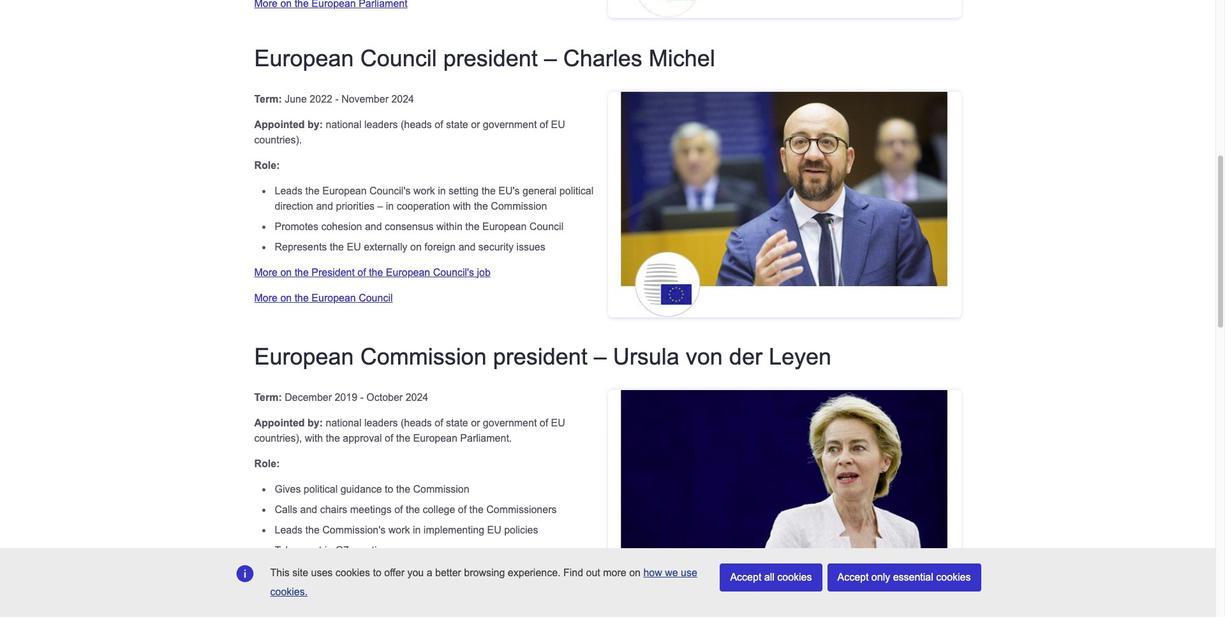 Task type: locate. For each thing, give the bounding box(es) containing it.
represents
[[275, 242, 327, 252]]

eu inside the national leaders (heads of state or government of eu countries), with the approval of the european parliament.
[[551, 418, 565, 428]]

direction
[[275, 201, 313, 212]]

european inside leads the european council's work in setting the eu's general political direction and priorities – in cooperation with the commission
[[322, 186, 367, 196]]

president
[[443, 45, 538, 71], [493, 344, 587, 370]]

with inside the national leaders (heads of state or government of eu countries), with the approval of the european parliament.
[[305, 433, 323, 444]]

major
[[341, 566, 367, 576]]

of
[[435, 119, 443, 130], [540, 119, 548, 130], [358, 267, 366, 278], [435, 418, 443, 428], [540, 418, 548, 428], [385, 433, 393, 444], [394, 504, 403, 515], [458, 504, 466, 515], [460, 581, 468, 592]]

consensus
[[385, 221, 434, 232]]

issues
[[516, 242, 545, 252]]

1 vertical spatial with
[[305, 433, 323, 444]]

1 horizontal spatial -
[[360, 392, 364, 403]]

2 vertical spatial –
[[594, 344, 607, 370]]

more for more on the european council
[[254, 293, 278, 304]]

cookies inside "link"
[[936, 572, 971, 583]]

1 national from the top
[[326, 119, 361, 130]]

1 horizontal spatial work
[[413, 186, 435, 196]]

european left parliament.
[[413, 433, 457, 444]]

state
[[446, 119, 468, 130], [446, 418, 468, 428]]

role:
[[254, 160, 280, 171], [254, 458, 280, 469]]

council up issues
[[529, 221, 564, 232]]

1 vertical spatial commission
[[360, 344, 487, 370]]

with down setting
[[453, 201, 471, 212]]

1 vertical spatial 2024
[[406, 392, 428, 403]]

state inside the national leaders (heads of state or government of eu countries).
[[446, 119, 468, 130]]

approval
[[343, 433, 382, 444]]

takes part in g7 meetings
[[275, 545, 393, 556]]

1 term: from the top
[[254, 94, 282, 104]]

(heads inside the national leaders (heads of state or government of eu countries), with the approval of the european parliament.
[[401, 418, 432, 428]]

meetings down 'gives political guidance to the commission' at the bottom left of the page
[[350, 504, 392, 515]]

0 vertical spatial leads
[[275, 186, 302, 196]]

in right both
[[431, 566, 439, 576]]

0 horizontal spatial council's
[[369, 186, 411, 196]]

how we use cookies. link
[[270, 568, 697, 598]]

2024 right 'october'
[[406, 392, 428, 403]]

1 role: from the top
[[254, 160, 280, 171]]

1 government from the top
[[483, 119, 537, 130]]

1 or from the top
[[471, 119, 480, 130]]

european down 'represents the eu externally on foreign and security issues'
[[386, 267, 430, 278]]

national inside the national leaders (heads of state or government of eu countries).
[[326, 119, 361, 130]]

1 vertical spatial term:
[[254, 392, 282, 403]]

0 vertical spatial council's
[[369, 186, 411, 196]]

and inside contributes to major debates both in the european parliament and between eu governments in the
[[558, 566, 575, 576]]

michel
[[649, 45, 715, 71]]

accept all cookies link
[[720, 564, 822, 592]]

work up "cooperation"
[[413, 186, 435, 196]]

calls
[[275, 504, 297, 515]]

0 vertical spatial president
[[443, 45, 538, 71]]

2 or from the top
[[471, 418, 480, 428]]

1 vertical spatial –
[[377, 201, 383, 212]]

meetings up debates
[[352, 545, 393, 556]]

commission down eu's
[[491, 201, 547, 212]]

2 term: from the top
[[254, 392, 282, 403]]

0 horizontal spatial cookies
[[335, 568, 370, 579]]

leads up takes
[[275, 525, 302, 536]]

leaders inside the national leaders (heads of state or government of eu countries).
[[364, 119, 398, 130]]

commission up college
[[413, 484, 469, 495]]

appointed by: for european commission president – ursula von der leyen
[[254, 418, 323, 428]]

government inside the national leaders (heads of state or government of eu countries).
[[483, 119, 537, 130]]

0 vertical spatial with
[[453, 201, 471, 212]]

1 leads from the top
[[275, 186, 302, 196]]

european up december
[[254, 344, 354, 370]]

more
[[254, 267, 278, 278], [254, 293, 278, 304]]

2019
[[335, 392, 357, 403]]

commission
[[491, 201, 547, 212], [360, 344, 487, 370], [413, 484, 469, 495]]

2 role: from the top
[[254, 458, 280, 469]]

leads up direction
[[275, 186, 302, 196]]

role: down countries).
[[254, 160, 280, 171]]

0 vertical spatial national
[[326, 119, 361, 130]]

- right 2019
[[360, 392, 364, 403]]

this site uses cookies to offer you a better browsing experience. find out more on
[[270, 568, 643, 579]]

0 vertical spatial meetings
[[350, 504, 392, 515]]

2 government from the top
[[483, 418, 537, 428]]

out
[[586, 568, 600, 579]]

accept left all
[[730, 572, 761, 583]]

2 accept from the left
[[837, 572, 869, 583]]

state for council
[[446, 119, 468, 130]]

role: down countries),
[[254, 458, 280, 469]]

1 appointed by: from the top
[[254, 119, 323, 130]]

0 vertical spatial state
[[446, 119, 468, 130]]

in down offer
[[395, 581, 403, 592]]

0 vertical spatial (heads
[[401, 119, 432, 130]]

1 vertical spatial appointed by:
[[254, 418, 323, 428]]

political right the general
[[559, 186, 594, 196]]

0 vertical spatial leaders
[[364, 119, 398, 130]]

accept inside "link"
[[837, 572, 869, 583]]

commission inside leads the european council's work in setting the eu's general political direction and priorities – in cooperation with the commission
[[491, 201, 547, 212]]

government inside the national leaders (heads of state or government of eu countries), with the approval of the european parliament.
[[483, 418, 537, 428]]

or inside the national leaders (heads of state or government of eu countries).
[[471, 119, 480, 130]]

1 vertical spatial leads
[[275, 525, 302, 536]]

0 vertical spatial commission
[[491, 201, 547, 212]]

how
[[643, 568, 662, 579]]

and right calls
[[300, 504, 317, 515]]

cookies right all
[[777, 572, 812, 583]]

to right guidance
[[385, 484, 393, 495]]

0 horizontal spatial work
[[388, 525, 410, 536]]

(heads
[[401, 119, 432, 130], [401, 418, 432, 428]]

to left offer
[[373, 568, 381, 579]]

– left charles
[[544, 45, 557, 71]]

appointed by: for european council president – charles michel
[[254, 119, 323, 130]]

1 more from the top
[[254, 267, 278, 278]]

0 vertical spatial political
[[559, 186, 594, 196]]

1 vertical spatial national
[[326, 418, 361, 428]]

charles
[[563, 45, 642, 71]]

2 by: from the top
[[308, 418, 323, 428]]

– left ursula
[[594, 344, 607, 370]]

between
[[275, 581, 313, 592]]

1 vertical spatial appointed
[[254, 418, 305, 428]]

2 horizontal spatial to
[[385, 484, 393, 495]]

cookies right essential
[[936, 572, 971, 583]]

accept all cookies
[[730, 572, 812, 583]]

accept only essential cookies link
[[827, 564, 981, 592]]

represents the eu externally on foreign and security issues
[[275, 242, 545, 252]]

and
[[316, 201, 333, 212], [365, 221, 382, 232], [459, 242, 476, 252], [300, 504, 317, 515], [558, 566, 575, 576]]

2024 up the national leaders (heads of state or government of eu countries).
[[391, 94, 414, 104]]

appointed by: up countries).
[[254, 119, 323, 130]]

leaders inside the national leaders (heads of state or government of eu countries), with the approval of the european parliament.
[[364, 418, 398, 428]]

– right priorities
[[377, 201, 383, 212]]

cookies up governments
[[335, 568, 370, 579]]

0 horizontal spatial to
[[330, 566, 338, 576]]

better
[[435, 568, 461, 579]]

1 state from the top
[[446, 119, 468, 130]]

0 horizontal spatial accept
[[730, 572, 761, 583]]

1 horizontal spatial accept
[[837, 572, 869, 583]]

european up council of the european union
[[459, 566, 503, 576]]

0 vertical spatial appointed by:
[[254, 119, 323, 130]]

council's down foreign
[[433, 267, 474, 278]]

(heads inside the national leaders (heads of state or government of eu countries).
[[401, 119, 432, 130]]

2 horizontal spatial –
[[594, 344, 607, 370]]

national up approval
[[326, 418, 361, 428]]

1 accept from the left
[[730, 572, 761, 583]]

commission's
[[322, 525, 386, 536]]

and down within
[[459, 242, 476, 252]]

1 horizontal spatial –
[[544, 45, 557, 71]]

0 horizontal spatial -
[[335, 94, 339, 104]]

– for council
[[544, 45, 557, 71]]

or inside the national leaders (heads of state or government of eu countries), with the approval of the european parliament.
[[471, 418, 480, 428]]

role: for european commission president – ursula von der leyen
[[254, 458, 280, 469]]

2 state from the top
[[446, 418, 468, 428]]

0 vertical spatial role:
[[254, 160, 280, 171]]

- right 2022
[[335, 94, 339, 104]]

european up priorities
[[322, 186, 367, 196]]

1 horizontal spatial with
[[453, 201, 471, 212]]

0 vertical spatial by:
[[308, 119, 323, 130]]

to left major
[[330, 566, 338, 576]]

president for commission
[[493, 344, 587, 370]]

1 vertical spatial -
[[360, 392, 364, 403]]

-
[[335, 94, 339, 104], [360, 392, 364, 403]]

2024
[[391, 94, 414, 104], [406, 392, 428, 403]]

0 vertical spatial appointed
[[254, 119, 305, 130]]

2 more from the top
[[254, 293, 278, 304]]

1 horizontal spatial council's
[[433, 267, 474, 278]]

cookies.
[[270, 587, 308, 598]]

political up chairs
[[304, 484, 338, 495]]

leads for leads the european council's work in setting the eu's general political direction and priorities – in cooperation with the commission
[[275, 186, 302, 196]]

june
[[285, 94, 307, 104]]

october
[[366, 392, 403, 403]]

2 appointed by: from the top
[[254, 418, 323, 428]]

term: left december
[[254, 392, 282, 403]]

countries).
[[254, 134, 302, 145]]

leaders for commission
[[364, 418, 398, 428]]

part
[[304, 545, 322, 556]]

and up union
[[558, 566, 575, 576]]

by: for council
[[308, 119, 323, 130]]

2 national from the top
[[326, 418, 361, 428]]

leads inside leads the european council's work in setting the eu's general political direction and priorities – in cooperation with the commission
[[275, 186, 302, 196]]

state inside the national leaders (heads of state or government of eu countries), with the approval of the european parliament.
[[446, 418, 468, 428]]

european up june
[[254, 45, 354, 71]]

1 (heads from the top
[[401, 119, 432, 130]]

2 (heads from the top
[[401, 418, 432, 428]]

or
[[471, 119, 480, 130], [471, 418, 480, 428]]

leads
[[275, 186, 302, 196], [275, 525, 302, 536]]

in left g7
[[325, 545, 333, 556]]

appointed
[[254, 119, 305, 130], [254, 418, 305, 428]]

guidance
[[340, 484, 382, 495]]

appointed up countries).
[[254, 119, 305, 130]]

eu inside the national leaders (heads of state or government of eu countries).
[[551, 119, 565, 130]]

commission up 'october'
[[360, 344, 487, 370]]

and up cohesion
[[316, 201, 333, 212]]

by: down december
[[308, 418, 323, 428]]

0 vertical spatial –
[[544, 45, 557, 71]]

1 appointed from the top
[[254, 119, 305, 130]]

0 horizontal spatial with
[[305, 433, 323, 444]]

parliament.
[[460, 433, 512, 444]]

or for council
[[471, 119, 480, 130]]

appointed by:
[[254, 119, 323, 130], [254, 418, 323, 428]]

2 horizontal spatial cookies
[[936, 572, 971, 583]]

der
[[729, 344, 762, 370]]

more on the president of the european council's job link
[[254, 267, 491, 278]]

accept only essential cookies
[[837, 572, 971, 583]]

1 vertical spatial state
[[446, 418, 468, 428]]

council
[[360, 45, 437, 71], [529, 221, 564, 232], [359, 293, 393, 304], [423, 581, 457, 592]]

0 horizontal spatial political
[[304, 484, 338, 495]]

national down term: june 2022 - november 2024
[[326, 119, 361, 130]]

1 vertical spatial work
[[388, 525, 410, 536]]

0 vertical spatial or
[[471, 119, 480, 130]]

0 vertical spatial term:
[[254, 94, 282, 104]]

1 vertical spatial more
[[254, 293, 278, 304]]

0 vertical spatial more
[[254, 267, 278, 278]]

1 vertical spatial (heads
[[401, 418, 432, 428]]

european inside contributes to major debates both in the european parliament and between eu governments in the
[[459, 566, 503, 576]]

1 vertical spatial or
[[471, 418, 480, 428]]

term: left june
[[254, 94, 282, 104]]

state for commission
[[446, 418, 468, 428]]

2 leaders from the top
[[364, 418, 398, 428]]

college
[[423, 504, 455, 515]]

0 vertical spatial government
[[483, 119, 537, 130]]

1 vertical spatial role:
[[254, 458, 280, 469]]

the
[[305, 186, 320, 196], [481, 186, 496, 196], [474, 201, 488, 212], [465, 221, 480, 232], [330, 242, 344, 252], [295, 267, 309, 278], [369, 267, 383, 278], [295, 293, 309, 304], [326, 433, 340, 444], [396, 433, 410, 444], [396, 484, 410, 495], [406, 504, 420, 515], [469, 504, 483, 515], [305, 525, 320, 536], [442, 566, 456, 576], [406, 581, 420, 592], [471, 581, 485, 592]]

we
[[665, 568, 678, 579]]

national inside the national leaders (heads of state or government of eu countries), with the approval of the european parliament.
[[326, 418, 361, 428]]

appointed by: up countries),
[[254, 418, 323, 428]]

uses
[[311, 568, 333, 579]]

national for council
[[326, 119, 361, 130]]

1 horizontal spatial cookies
[[777, 572, 812, 583]]

von
[[686, 344, 723, 370]]

political
[[559, 186, 594, 196], [304, 484, 338, 495]]

leaders down november
[[364, 119, 398, 130]]

1 horizontal spatial political
[[559, 186, 594, 196]]

1 by: from the top
[[308, 119, 323, 130]]

1 leaders from the top
[[364, 119, 398, 130]]

with
[[453, 201, 471, 212], [305, 433, 323, 444]]

council's up "cooperation"
[[369, 186, 411, 196]]

to
[[385, 484, 393, 495], [330, 566, 338, 576], [373, 568, 381, 579]]

2 appointed from the top
[[254, 418, 305, 428]]

you
[[407, 568, 424, 579]]

1 vertical spatial government
[[483, 418, 537, 428]]

2 leads from the top
[[275, 525, 302, 536]]

by: down 2022
[[308, 119, 323, 130]]

work inside leads the european council's work in setting the eu's general political direction and priorities – in cooperation with the commission
[[413, 186, 435, 196]]

2 vertical spatial commission
[[413, 484, 469, 495]]

find
[[563, 568, 583, 579]]

0 horizontal spatial –
[[377, 201, 383, 212]]

promotes cohesion and consensus within the european council
[[275, 221, 564, 232]]

work down calls and chairs meetings of the college of the commissioners
[[388, 525, 410, 536]]

meetings
[[350, 504, 392, 515], [352, 545, 393, 556]]

0 vertical spatial -
[[335, 94, 339, 104]]

1 vertical spatial by:
[[308, 418, 323, 428]]

1 vertical spatial president
[[493, 344, 587, 370]]

leads the commission's work in implementing eu policies
[[275, 525, 538, 536]]

in
[[438, 186, 446, 196], [386, 201, 394, 212], [413, 525, 421, 536], [325, 545, 333, 556], [431, 566, 439, 576], [395, 581, 403, 592]]

0 vertical spatial 2024
[[391, 94, 414, 104]]

leaders up approval
[[364, 418, 398, 428]]

government
[[483, 119, 537, 130], [483, 418, 537, 428]]

with right countries),
[[305, 433, 323, 444]]

european
[[254, 45, 354, 71], [322, 186, 367, 196], [482, 221, 527, 232], [386, 267, 430, 278], [312, 293, 356, 304], [254, 344, 354, 370], [413, 433, 457, 444], [459, 566, 503, 576], [488, 581, 532, 592]]

0 vertical spatial work
[[413, 186, 435, 196]]

accept left only
[[837, 572, 869, 583]]

appointed up countries),
[[254, 418, 305, 428]]

council down the "better"
[[423, 581, 457, 592]]

1 vertical spatial leaders
[[364, 418, 398, 428]]

foreign
[[424, 242, 456, 252]]



Task type: describe. For each thing, give the bounding box(es) containing it.
council of the european union
[[423, 581, 562, 592]]

charles michel image
[[608, 92, 961, 318]]

implementing
[[424, 525, 484, 536]]

european inside the national leaders (heads of state or government of eu countries), with the approval of the european parliament.
[[413, 433, 457, 444]]

a
[[427, 568, 432, 579]]

browsing
[[464, 568, 505, 579]]

1 vertical spatial political
[[304, 484, 338, 495]]

european up 'security'
[[482, 221, 527, 232]]

2024 for council
[[391, 94, 414, 104]]

government for council
[[483, 119, 537, 130]]

commissioners
[[486, 504, 557, 515]]

cohesion
[[321, 221, 362, 232]]

cookies for accept
[[936, 572, 971, 583]]

in left setting
[[438, 186, 446, 196]]

ursula
[[613, 344, 679, 370]]

priorities
[[336, 201, 375, 212]]

site
[[292, 568, 308, 579]]

with inside leads the european council's work in setting the eu's general political direction and priorities – in cooperation with the commission
[[453, 201, 471, 212]]

setting
[[449, 186, 479, 196]]

– inside leads the european council's work in setting the eu's general political direction and priorities – in cooperation with the commission
[[377, 201, 383, 212]]

- for commission
[[360, 392, 364, 403]]

leads the european council's work in setting the eu's general political direction and priorities – in cooperation with the commission
[[275, 186, 594, 212]]

– for commission
[[594, 344, 607, 370]]

more on the european council
[[254, 293, 393, 304]]

appointed for european council president – charles michel
[[254, 119, 305, 130]]

in down calls and chairs meetings of the college of the commissioners
[[413, 525, 421, 536]]

eu's
[[498, 186, 520, 196]]

cookies for this
[[335, 568, 370, 579]]

leads for leads the commission's work in implementing eu policies
[[275, 525, 302, 536]]

essential
[[893, 572, 933, 583]]

only
[[871, 572, 890, 583]]

countries),
[[254, 433, 302, 444]]

or for commission
[[471, 418, 480, 428]]

(heads for commission
[[401, 418, 432, 428]]

2024 for commission
[[406, 392, 428, 403]]

president for council
[[443, 45, 538, 71]]

european commission president – ursula von der leyen
[[254, 344, 831, 370]]

and inside leads the european council's work in setting the eu's general political direction and priorities – in cooperation with the commission
[[316, 201, 333, 212]]

in up consensus
[[386, 201, 394, 212]]

term: june 2022 - november 2024
[[254, 94, 414, 104]]

more on the european council link
[[254, 293, 393, 304]]

promotes
[[275, 221, 318, 232]]

gives
[[275, 484, 301, 495]]

externally
[[364, 242, 407, 252]]

chairs
[[320, 504, 347, 515]]

how we use cookies.
[[270, 568, 697, 598]]

offer
[[384, 568, 404, 579]]

union
[[535, 581, 562, 592]]

november
[[341, 94, 389, 104]]

political inside leads the european council's work in setting the eu's general political direction and priorities – in cooperation with the commission
[[559, 186, 594, 196]]

accept for accept only essential cookies
[[837, 572, 869, 583]]

experience.
[[508, 568, 561, 579]]

1 vertical spatial council's
[[433, 267, 474, 278]]

job
[[477, 267, 491, 278]]

national for commission
[[326, 418, 361, 428]]

and up externally
[[365, 221, 382, 232]]

within
[[436, 221, 462, 232]]

this
[[270, 568, 289, 579]]

both
[[409, 566, 428, 576]]

president
[[312, 267, 355, 278]]

contributes to major debates both in the european parliament and between eu governments in the
[[275, 566, 575, 592]]

term: december 2019 - october 2024
[[254, 392, 428, 403]]

ursula von der leyen image
[[608, 390, 961, 616]]

by: for commission
[[308, 418, 323, 428]]

eu inside contributes to major debates both in the european parliament and between eu governments in the
[[316, 581, 330, 592]]

national leaders (heads of state or government of eu countries), with the approval of the european parliament.
[[254, 418, 565, 444]]

cooperation
[[397, 201, 450, 212]]

security
[[478, 242, 514, 252]]

governments
[[333, 581, 392, 592]]

g7
[[335, 545, 349, 556]]

2022
[[310, 94, 332, 104]]

(heads for council
[[401, 119, 432, 130]]

national leaders (heads of state or government of eu countries).
[[254, 119, 565, 145]]

council down 'more on the president of the european council's job' 'link'
[[359, 293, 393, 304]]

council's inside leads the european council's work in setting the eu's general political direction and priorities – in cooperation with the commission
[[369, 186, 411, 196]]

debates
[[369, 566, 406, 576]]

government for commission
[[483, 418, 537, 428]]

european down parliament
[[488, 581, 532, 592]]

parliament
[[506, 566, 555, 576]]

more
[[603, 568, 626, 579]]

more on the president of the european council's job
[[254, 267, 491, 278]]

term: for european council president – charles michel
[[254, 94, 282, 104]]

policies
[[504, 525, 538, 536]]

use
[[681, 568, 697, 579]]

role: for european council president – charles michel
[[254, 160, 280, 171]]

general
[[523, 186, 557, 196]]

- for council
[[335, 94, 339, 104]]

leaders for council
[[364, 119, 398, 130]]

1 vertical spatial meetings
[[352, 545, 393, 556]]

to inside contributes to major debates both in the european parliament and between eu governments in the
[[330, 566, 338, 576]]

more for more on the president of the european council's job
[[254, 267, 278, 278]]

contributes
[[275, 566, 327, 576]]

european down president
[[312, 293, 356, 304]]

accept for accept all cookies
[[730, 572, 761, 583]]

appointed for european commission president – ursula von der leyen
[[254, 418, 305, 428]]

all
[[764, 572, 774, 583]]

december
[[285, 392, 332, 403]]

1 horizontal spatial to
[[373, 568, 381, 579]]

council up november
[[360, 45, 437, 71]]

leyen
[[769, 344, 831, 370]]

takes
[[275, 545, 301, 556]]

gives political guidance to the commission
[[275, 484, 469, 495]]

term: for european commission president – ursula von der leyen
[[254, 392, 282, 403]]

european council president – charles michel
[[254, 45, 715, 71]]

calls and chairs meetings of the college of the commissioners
[[275, 504, 557, 515]]



Task type: vqa. For each thing, say whether or not it's contained in the screenshot.
TIME at left bottom
no



